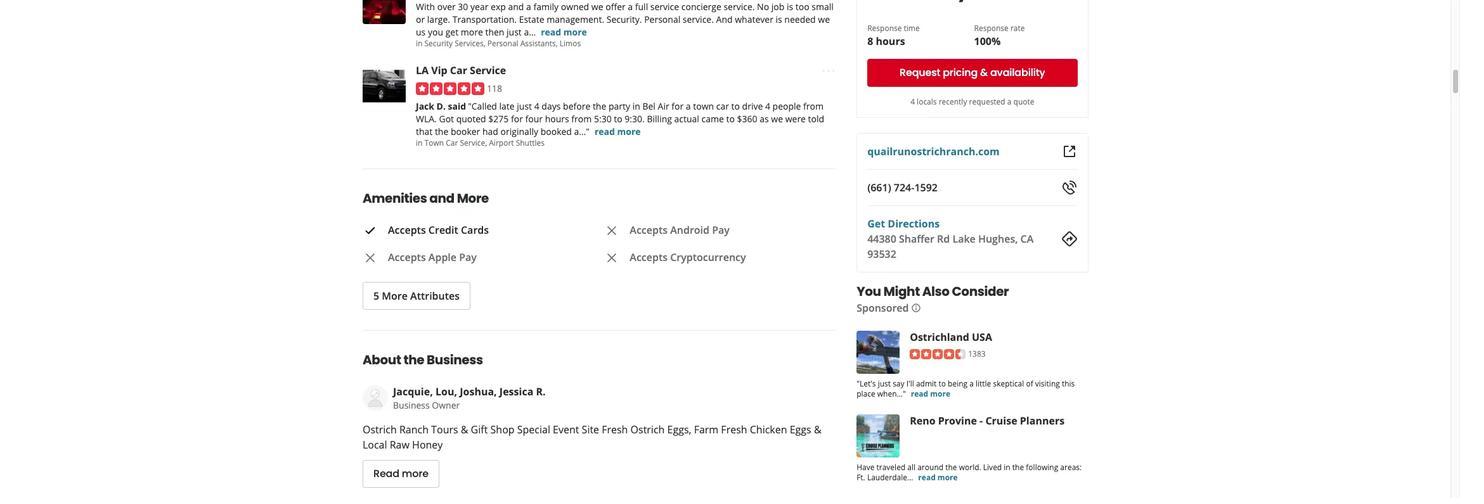 Task type: locate. For each thing, give the bounding box(es) containing it.
just left say
[[878, 378, 890, 389]]

4 up as
[[765, 100, 770, 112]]

airport
[[489, 137, 514, 148]]

us
[[416, 26, 426, 38]]

1 vertical spatial from
[[571, 113, 592, 125]]

hours inside response time 8 hours
[[875, 34, 905, 48]]

just left a…
[[507, 26, 522, 38]]

directions
[[887, 217, 939, 231]]

response up 8
[[867, 23, 901, 34]]

rd
[[937, 232, 950, 246]]

0 vertical spatial service.
[[724, 1, 755, 13]]

0 horizontal spatial fresh
[[602, 423, 628, 437]]

0 horizontal spatial service.
[[683, 14, 714, 26]]

billing
[[647, 113, 672, 125]]

1 vertical spatial business
[[393, 399, 430, 411]]

we down the "small"
[[818, 14, 830, 26]]

1 vertical spatial 24 close v2 image
[[604, 251, 620, 266]]

credit
[[428, 223, 458, 237]]

from up a…"
[[571, 113, 592, 125]]

say
[[892, 378, 904, 389]]

1592
[[914, 181, 937, 195]]

read more link right all
[[918, 472, 957, 483]]

service
[[470, 64, 506, 78]]

more up cards
[[457, 189, 489, 207]]

1 vertical spatial just
[[517, 100, 532, 112]]

more down the transportation.
[[461, 26, 483, 38]]

& right eggs
[[814, 423, 821, 437]]

raw
[[390, 438, 409, 452]]

car right vip
[[450, 64, 467, 78]]

read more down management.
[[541, 26, 587, 38]]

0 horizontal spatial hours
[[545, 113, 569, 125]]

cards
[[461, 223, 489, 237]]

read for "let's
[[911, 389, 928, 399]]

0 horizontal spatial from
[[571, 113, 592, 125]]

more right 5
[[382, 289, 408, 303]]

1 horizontal spatial fresh
[[721, 423, 747, 437]]

personal
[[644, 14, 680, 26], [487, 38, 518, 49]]

when…"
[[877, 389, 906, 399]]

originally
[[501, 125, 538, 137]]

ostrichland usa
[[910, 330, 992, 344]]

management.
[[547, 14, 604, 26]]

0 horizontal spatial 4
[[534, 100, 539, 112]]

1 horizontal spatial hours
[[875, 34, 905, 48]]

the left following
[[1012, 462, 1024, 473]]

little
[[975, 378, 991, 389]]

1 horizontal spatial pay
[[712, 223, 730, 237]]

eggs,
[[667, 423, 691, 437]]

r.
[[536, 385, 546, 398]]

0 horizontal spatial ostrich
[[363, 423, 397, 437]]

read right a…
[[541, 26, 561, 38]]

we inside "called late just 4 days before the party in bel air for a town car to drive 4 people from wla. got quoted $275 for four hours from 5:30 to 9:30. billing actual came to $360 as we were told that the booker had originally booked a…"
[[771, 113, 783, 125]]

pay for accepts apple pay
[[459, 250, 477, 264]]

business down the jacquie,
[[393, 399, 430, 411]]

4
[[910, 96, 915, 107], [534, 100, 539, 112], [765, 100, 770, 112]]

read more link for "let's
[[911, 389, 950, 399]]

4.5 star rating image
[[910, 350, 965, 360]]

0 horizontal spatial more
[[382, 289, 408, 303]]

no
[[757, 1, 769, 13]]

personal left a…
[[487, 38, 518, 49]]

response rate 100%
[[974, 23, 1024, 48]]

read right all
[[918, 472, 935, 483]]

a left little
[[969, 378, 973, 389]]

1 horizontal spatial from
[[803, 100, 824, 112]]

is right job
[[787, 1, 793, 13]]

had
[[482, 125, 498, 137]]

car
[[450, 64, 467, 78], [446, 137, 458, 148]]

5 star rating image
[[416, 82, 484, 95]]

ostrich up the local on the left of the page
[[363, 423, 397, 437]]

a inside '"let's just say i'll admit to being a little skeptical of visiting this place when…"'
[[969, 378, 973, 389]]

pay for accepts android pay
[[712, 223, 730, 237]]

1 fresh from the left
[[602, 423, 628, 437]]

0 horizontal spatial personal
[[487, 38, 518, 49]]

consider
[[952, 283, 1009, 301]]

admit
[[916, 378, 936, 389]]

2 response from the left
[[974, 23, 1008, 34]]

& left gift
[[461, 423, 468, 437]]

-
[[979, 414, 982, 428]]

4 left locals
[[910, 96, 915, 107]]

more right read on the left
[[402, 467, 428, 481]]

we left offer
[[591, 1, 603, 13]]

24 directions v2 image
[[1062, 231, 1077, 247]]

a
[[526, 1, 531, 13], [628, 1, 633, 13], [1007, 96, 1011, 107], [686, 100, 691, 112], [969, 378, 973, 389]]

from up told
[[803, 100, 824, 112]]

owner
[[432, 399, 460, 411]]

hours up booked
[[545, 113, 569, 125]]

car right town
[[446, 137, 458, 148]]

accepts left android
[[630, 223, 668, 237]]

0 vertical spatial more
[[457, 189, 489, 207]]

0 horizontal spatial and
[[429, 189, 454, 207]]

0 vertical spatial hours
[[875, 34, 905, 48]]

pay up 'cryptocurrency'
[[712, 223, 730, 237]]

4 up four
[[534, 100, 539, 112]]

1 vertical spatial is
[[776, 14, 782, 26]]

1 horizontal spatial more
[[457, 189, 489, 207]]

service. up and
[[724, 1, 755, 13]]

0 vertical spatial 24 close v2 image
[[604, 223, 620, 239]]

24 close v2 image for accepts android pay
[[604, 223, 620, 239]]

read more link
[[541, 26, 587, 38], [595, 125, 641, 137], [911, 389, 950, 399], [918, 472, 957, 483]]

(661)
[[867, 181, 891, 195]]

request pricing & availability button
[[867, 59, 1077, 87]]

0 vertical spatial for
[[672, 100, 684, 112]]

response inside 'response rate 100%'
[[974, 23, 1008, 34]]

read
[[541, 26, 561, 38], [595, 125, 615, 137], [911, 389, 928, 399], [918, 472, 935, 483]]

response for 8
[[867, 23, 901, 34]]

0 horizontal spatial response
[[867, 23, 901, 34]]

lake
[[952, 232, 975, 246]]

24 close v2 image
[[604, 223, 620, 239], [604, 251, 620, 266]]

have traveled all around the world. lived in the following areas: ft. lauderdale…
[[856, 462, 1081, 483]]

read more link down 5:30
[[595, 125, 641, 137]]

read more button
[[363, 460, 439, 488]]

2 ostrich from the left
[[631, 423, 665, 437]]

exp
[[491, 1, 506, 13]]

1 horizontal spatial personal
[[644, 14, 680, 26]]

1 horizontal spatial response
[[974, 23, 1008, 34]]

read right say
[[911, 389, 928, 399]]

we right as
[[771, 113, 783, 125]]

0 horizontal spatial we
[[591, 1, 603, 13]]

0 vertical spatial and
[[508, 1, 524, 13]]

1 vertical spatial more
[[382, 289, 408, 303]]

to left being
[[938, 378, 946, 389]]

read more right all
[[918, 472, 957, 483]]

1 vertical spatial and
[[429, 189, 454, 207]]

la vip car service image
[[363, 64, 406, 107]]

93532
[[867, 247, 896, 261]]

reno provine - cruise planners link
[[910, 414, 1064, 428]]

1 vertical spatial for
[[511, 113, 523, 125]]

told
[[808, 113, 824, 125]]

1 horizontal spatial and
[[508, 1, 524, 13]]

whatever
[[735, 14, 773, 26]]

read more down 5:30
[[595, 125, 641, 137]]

job
[[771, 1, 784, 13]]

"let's just say i'll admit to being a little skeptical of visiting this place when…"
[[856, 378, 1074, 399]]

in security services, personal assistants, limos
[[416, 38, 581, 49]]

1 vertical spatial we
[[818, 14, 830, 26]]

pay right the apple
[[459, 250, 477, 264]]

request
[[899, 66, 940, 80]]

1 horizontal spatial &
[[814, 423, 821, 437]]

the down got
[[435, 125, 448, 137]]

personal inside with over 30 year exp and a family owned we offer a full service concierge service. no job is too small or large. transportation. estate management. security. personal service. and whatever is needed we us you get more then just a…
[[644, 14, 680, 26]]

to right car
[[731, 100, 740, 112]]

get directions 44380 shaffer rd lake hughes, ca 93532
[[867, 217, 1033, 261]]

town
[[693, 100, 714, 112]]

to
[[731, 100, 740, 112], [614, 113, 622, 125], [726, 113, 735, 125], [938, 378, 946, 389]]

2 vertical spatial just
[[878, 378, 890, 389]]

got
[[439, 113, 454, 125]]

in left town
[[416, 137, 422, 148]]

0 vertical spatial pay
[[712, 223, 730, 237]]

1383
[[968, 349, 985, 359]]

pricing
[[943, 66, 977, 80]]

2 horizontal spatial &
[[980, 66, 987, 80]]

5 more attributes button
[[363, 282, 470, 310]]

1 horizontal spatial ostrich
[[631, 423, 665, 437]]

accepts for accepts apple pay
[[388, 250, 426, 264]]

response inside response time 8 hours
[[867, 23, 901, 34]]

1 horizontal spatial 4
[[765, 100, 770, 112]]

16 info v2 image
[[911, 304, 921, 314]]

more inside button
[[402, 467, 428, 481]]

tours
[[431, 423, 458, 437]]

or
[[416, 14, 425, 26]]

from
[[803, 100, 824, 112], [571, 113, 592, 125]]

0 vertical spatial just
[[507, 26, 522, 38]]

business up lou,
[[427, 351, 483, 369]]

read more link up 'reno'
[[911, 389, 950, 399]]

over
[[437, 1, 456, 13]]

0 horizontal spatial is
[[776, 14, 782, 26]]

service. down the concierge
[[683, 14, 714, 26]]

2 fresh from the left
[[721, 423, 747, 437]]

1 response from the left
[[867, 23, 901, 34]]

and inside with over 30 year exp and a family owned we offer a full service concierge service. no job is too small or large. transportation. estate management. security. personal service. and whatever is needed we us you get more then just a…
[[508, 1, 524, 13]]

ostrichland usa link
[[910, 330, 992, 344]]

availability
[[990, 66, 1045, 80]]

&
[[980, 66, 987, 80], [461, 423, 468, 437], [814, 423, 821, 437]]

get
[[445, 26, 458, 38]]

to inside '"let's just say i'll admit to being a little skeptical of visiting this place when…"'
[[938, 378, 946, 389]]

about the business
[[363, 351, 483, 369]]

1 horizontal spatial we
[[771, 113, 783, 125]]

1 24 close v2 image from the top
[[604, 223, 620, 239]]

gift
[[471, 423, 488, 437]]

you might also consider
[[856, 283, 1009, 301]]

get directions link
[[867, 217, 939, 231]]

read more link for have
[[918, 472, 957, 483]]

5 more attributes
[[373, 289, 460, 303]]

read more up 'reno'
[[911, 389, 950, 399]]

is down job
[[776, 14, 782, 26]]

accepts left the apple
[[388, 250, 426, 264]]

limos
[[560, 38, 581, 49]]

booked
[[541, 125, 572, 137]]

jessica
[[499, 385, 533, 398]]

a up actual at the left top of the page
[[686, 100, 691, 112]]

a…"
[[574, 125, 590, 137]]

were
[[785, 113, 806, 125]]

too
[[796, 1, 809, 13]]

for right air
[[672, 100, 684, 112]]

1 vertical spatial service.
[[683, 14, 714, 26]]

assistants,
[[520, 38, 558, 49]]

24 external link v2 image
[[1062, 144, 1077, 159]]

1 vertical spatial personal
[[487, 38, 518, 49]]

1 vertical spatial pay
[[459, 250, 477, 264]]

1 horizontal spatial is
[[787, 1, 793, 13]]

accepts down accepts android pay
[[630, 250, 668, 264]]

accepts down amenities
[[388, 223, 426, 237]]

1 horizontal spatial service.
[[724, 1, 755, 13]]

quailrunostrichranch.com
[[867, 145, 999, 158]]

read more link down management.
[[541, 26, 587, 38]]

in left bel
[[632, 100, 640, 112]]

& right 'pricing'
[[980, 66, 987, 80]]

hours right 8
[[875, 34, 905, 48]]

came
[[702, 113, 724, 125]]

just up four
[[517, 100, 532, 112]]

0 vertical spatial car
[[450, 64, 467, 78]]

for up originally
[[511, 113, 523, 125]]

0 horizontal spatial pay
[[459, 250, 477, 264]]

and up credit
[[429, 189, 454, 207]]

joshua,
[[460, 385, 497, 398]]

1 vertical spatial hours
[[545, 113, 569, 125]]

0 vertical spatial personal
[[644, 14, 680, 26]]

car for service,
[[446, 137, 458, 148]]

0 horizontal spatial &
[[461, 423, 468, 437]]

in town car service, airport shuttles
[[416, 137, 545, 148]]

more right i'll
[[930, 389, 950, 399]]

personal down service
[[644, 14, 680, 26]]

might
[[883, 283, 920, 301]]

response for 100%
[[974, 23, 1008, 34]]

response up 100%
[[974, 23, 1008, 34]]

in right the lived
[[1003, 462, 1010, 473]]

2 vertical spatial we
[[771, 113, 783, 125]]

1 ostrich from the left
[[363, 423, 397, 437]]

fresh right farm on the left bottom
[[721, 423, 747, 437]]

just inside '"let's just say i'll admit to being a little skeptical of visiting this place when…"'
[[878, 378, 890, 389]]

ostrich left eggs,
[[631, 423, 665, 437]]

services,
[[455, 38, 485, 49]]

and right exp
[[508, 1, 524, 13]]

owned
[[561, 1, 589, 13]]

fresh right site
[[602, 423, 628, 437]]

2 24 close v2 image from the top
[[604, 251, 620, 266]]

1 vertical spatial car
[[446, 137, 458, 148]]



Task type: describe. For each thing, give the bounding box(es) containing it.
24 checkmark v2 image
[[363, 223, 378, 239]]

locals
[[916, 96, 936, 107]]

brooks family limousine image
[[363, 0, 406, 24]]

recently
[[938, 96, 967, 107]]

requested
[[969, 96, 1005, 107]]

24 more v2 image
[[821, 63, 836, 78]]

5
[[373, 289, 379, 303]]

30
[[458, 1, 468, 13]]

shaffer
[[899, 232, 934, 246]]

service
[[650, 1, 679, 13]]

read
[[373, 467, 399, 481]]

full
[[635, 1, 648, 13]]

the up the jacquie,
[[404, 351, 424, 369]]

a left full
[[628, 1, 633, 13]]

0 vertical spatial business
[[427, 351, 483, 369]]

the left world.
[[945, 462, 957, 473]]

la vip car service link
[[416, 64, 506, 78]]

jack
[[416, 100, 434, 112]]

to down car
[[726, 113, 735, 125]]

just inside with over 30 year exp and a family owned we offer a full service concierge service. no job is too small or large. transportation. estate management. security. personal service. and whatever is needed we us you get more then just a…
[[507, 26, 522, 38]]

read more link for with
[[541, 26, 587, 38]]

security
[[424, 38, 453, 49]]

honey​
[[412, 438, 443, 452]]

you
[[428, 26, 443, 38]]

you
[[856, 283, 881, 301]]

around
[[917, 462, 943, 473]]

in inside have traveled all around the world. lived in the following areas: ft. lauderdale…
[[1003, 462, 1010, 473]]

request pricing & availability
[[899, 66, 1045, 80]]

accepts cryptocurrency
[[630, 250, 746, 264]]

read more for with
[[541, 26, 587, 38]]

needed
[[784, 14, 816, 26]]

amenities and more
[[363, 189, 489, 207]]

hours inside "called late just 4 days before the party in bel air for a town car to drive 4 people from wla. got quoted $275 for four hours from 5:30 to 9:30. billing actual came to $360 as we were told that the booker had originally booked a…"
[[545, 113, 569, 125]]

about the business element
[[342, 330, 841, 488]]

family
[[533, 1, 559, 13]]

android
[[670, 223, 709, 237]]

reno provine - cruise planners image
[[856, 415, 899, 458]]

$360
[[737, 113, 757, 125]]

of
[[1026, 378, 1033, 389]]

provine
[[938, 414, 977, 428]]

party
[[609, 100, 630, 112]]

local
[[363, 438, 387, 452]]

read more for have
[[918, 472, 957, 483]]

the up 5:30
[[593, 100, 606, 112]]

more inside dropdown button
[[382, 289, 408, 303]]

more inside with over 30 year exp and a family owned we offer a full service concierge service. no job is too small or large. transportation. estate management. security. personal service. and whatever is needed we us you get more then just a…
[[461, 26, 483, 38]]

0 vertical spatial from
[[803, 100, 824, 112]]

accepts credit cards
[[388, 223, 489, 237]]

that
[[416, 125, 433, 137]]

amenities
[[363, 189, 427, 207]]

& inside 'button'
[[980, 66, 987, 80]]

ranch
[[399, 423, 429, 437]]

photo of jacquie, lou, joshua, jessica r. image
[[363, 385, 388, 411]]

air
[[658, 100, 669, 112]]

drive
[[742, 100, 763, 112]]

read more
[[373, 467, 428, 481]]

accepts for accepts android pay
[[630, 223, 668, 237]]

traveled
[[876, 462, 905, 473]]

24 close v2 image for accepts cryptocurrency
[[604, 251, 620, 266]]

just inside "called late just 4 days before the party in bel air for a town car to drive 4 people from wla. got quoted $275 for four hours from 5:30 to 9:30. billing actual came to $360 as we were told that the booker had originally booked a…"
[[517, 100, 532, 112]]

118
[[487, 82, 502, 94]]

in inside "called late just 4 days before the party in bel air for a town car to drive 4 people from wla. got quoted $275 for four hours from 5:30 to 9:30. billing actual came to $360 as we were told that the booker had originally booked a…"
[[632, 100, 640, 112]]

reno
[[910, 414, 935, 428]]

quoted
[[456, 113, 486, 125]]

jacquie,
[[393, 385, 433, 398]]

a…
[[524, 26, 536, 38]]

(661) 724-1592
[[867, 181, 937, 195]]

1 horizontal spatial for
[[672, 100, 684, 112]]

accepts for accepts credit cards
[[388, 223, 426, 237]]

planners
[[1020, 414, 1064, 428]]

d.
[[437, 100, 446, 112]]

read more for "let's
[[911, 389, 950, 399]]

late
[[499, 100, 515, 112]]

booker
[[451, 125, 480, 137]]

eggs
[[790, 423, 811, 437]]

0 vertical spatial is
[[787, 1, 793, 13]]

724-
[[893, 181, 914, 195]]

business inside jacquie, lou, joshua, jessica r. business owner
[[393, 399, 430, 411]]

24 phone v2 image
[[1062, 180, 1077, 195]]

hughes,
[[978, 232, 1017, 246]]

more down management.
[[563, 26, 587, 38]]

4 locals recently requested a quote
[[910, 96, 1034, 107]]

lou,
[[436, 385, 457, 398]]

accepts for accepts cryptocurrency
[[630, 250, 668, 264]]

0 vertical spatial we
[[591, 1, 603, 13]]

read for with
[[541, 26, 561, 38]]

24 close v2 image
[[363, 251, 378, 266]]

time
[[903, 23, 919, 34]]

jacquie, lou, joshua, jessica r. business owner
[[393, 385, 546, 411]]

amenities and more element
[[342, 169, 846, 310]]

0 horizontal spatial for
[[511, 113, 523, 125]]

estate
[[519, 14, 544, 26]]

about
[[363, 351, 401, 369]]

a left quote
[[1007, 96, 1011, 107]]

more left world.
[[937, 472, 957, 483]]

ostrich ranch tours & gift shop special event site fresh ostrich eggs, farm fresh chicken eggs & local raw honey​
[[363, 423, 821, 452]]

farm
[[694, 423, 718, 437]]

four
[[525, 113, 543, 125]]

get
[[867, 217, 885, 231]]

in left security
[[416, 38, 422, 49]]

read down 5:30
[[595, 125, 615, 137]]

car for service
[[450, 64, 467, 78]]

ostrichland usa image
[[856, 331, 899, 374]]

then
[[485, 26, 504, 38]]

ca
[[1020, 232, 1033, 246]]

transportation.
[[452, 14, 517, 26]]

and
[[716, 14, 733, 26]]

more down 9:30.
[[617, 125, 641, 137]]

2 horizontal spatial we
[[818, 14, 830, 26]]

a up the estate
[[526, 1, 531, 13]]

usa
[[972, 330, 992, 344]]

world.
[[959, 462, 981, 473]]

vip
[[431, 64, 447, 78]]

town
[[424, 137, 444, 148]]

offer
[[606, 1, 626, 13]]

a inside "called late just 4 days before the party in bel air for a town car to drive 4 people from wla. got quoted $275 for four hours from 5:30 to 9:30. billing actual came to $360 as we were told that the booker had originally booked a…"
[[686, 100, 691, 112]]

2 horizontal spatial 4
[[910, 96, 915, 107]]

bel
[[642, 100, 655, 112]]

attributes
[[410, 289, 460, 303]]

car
[[716, 100, 729, 112]]

apple
[[428, 250, 456, 264]]

to down 'party'
[[614, 113, 622, 125]]

read for have
[[918, 472, 935, 483]]

concierge
[[681, 1, 721, 13]]

100%
[[974, 34, 1000, 48]]

being
[[948, 378, 967, 389]]

year
[[470, 1, 488, 13]]

service,
[[460, 137, 487, 148]]



Task type: vqa. For each thing, say whether or not it's contained in the screenshot.
2nd 16 family owned v2 "image" from the bottom
no



